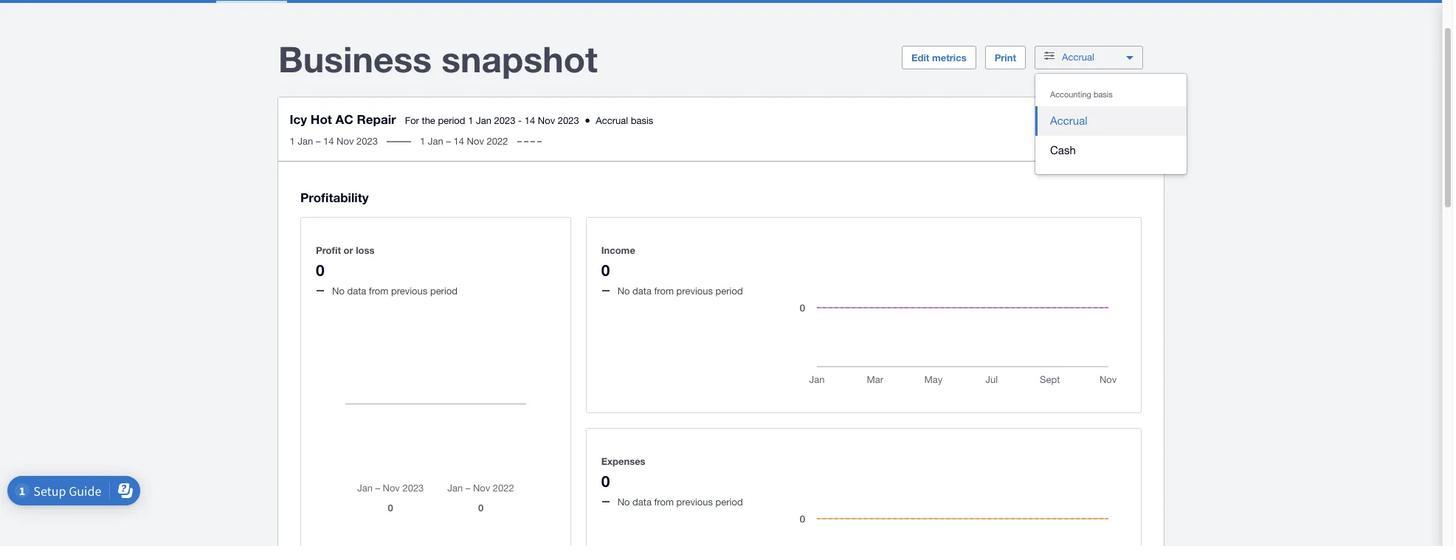 Task type: describe. For each thing, give the bounding box(es) containing it.
repair
[[357, 111, 397, 127]]

previous for expenses 0
[[677, 497, 713, 508]]

jan for 1 jan – 14 nov 2022
[[428, 136, 444, 147]]

nov for 1 jan – 14 nov 2022
[[467, 136, 485, 147]]

accounting
[[1050, 90, 1092, 99]]

0 inside profit or loss 0
[[316, 261, 325, 280]]

previous for profit or loss 0
[[391, 285, 428, 297]]

edit metrics
[[912, 52, 967, 63]]

1 jan – 14 nov 2022
[[420, 136, 509, 147]]

or
[[344, 244, 353, 256]]

14 for 1 jan – 14 nov 2022
[[454, 136, 465, 147]]

income
[[601, 244, 635, 256]]

to
[[1099, 120, 1108, 131]]

loss
[[356, 244, 375, 256]]

nov for 1 jan – 14 nov 2023
[[337, 136, 354, 147]]

profit
[[316, 244, 341, 256]]

1 for 1 jan – 14 nov 2022
[[420, 136, 426, 147]]

period for expenses 0
[[716, 497, 743, 508]]

2 horizontal spatial 14
[[525, 115, 536, 126]]

none field containing accrual
[[1035, 73, 1188, 175]]

accrual button
[[1036, 106, 1187, 136]]

2 horizontal spatial jan
[[476, 115, 492, 126]]

snapshot
[[442, 38, 598, 80]]

from for profit or loss 0
[[369, 285, 389, 297]]

edit metrics button
[[902, 46, 976, 69]]

no data from previous period for profit or loss 0
[[332, 285, 458, 297]]

2 horizontal spatial 1
[[468, 115, 474, 126]]

for the period 1 jan 2023 - 14 nov 2023  ●  accrual basis
[[405, 115, 654, 126]]

basis inside list box
[[1094, 90, 1113, 99]]

– for 14 nov 2023
[[316, 136, 321, 147]]

cash
[[1050, 144, 1076, 156]]

0 for income 0
[[601, 261, 610, 280]]

year
[[1078, 120, 1097, 131]]

from for expenses 0
[[654, 497, 674, 508]]

-
[[519, 115, 522, 126]]

data for profit or loss 0
[[347, 285, 366, 297]]

cash button
[[1036, 136, 1187, 165]]

1 for 1 jan – 14 nov 2023
[[290, 136, 295, 147]]

1 vertical spatial basis
[[631, 115, 654, 126]]



Task type: vqa. For each thing, say whether or not it's contained in the screenshot.
opens in a new tab icon
no



Task type: locate. For each thing, give the bounding box(es) containing it.
accrual
[[1062, 52, 1095, 63], [1050, 114, 1088, 127], [596, 115, 629, 126]]

data down "expenses 0" at the bottom
[[633, 497, 652, 508]]

14 down hot
[[324, 136, 334, 147]]

hot
[[311, 111, 332, 127]]

– down hot
[[316, 136, 321, 147]]

1 horizontal spatial –
[[447, 136, 451, 147]]

accrual for accrual button
[[1050, 114, 1088, 127]]

2023 left -
[[495, 115, 516, 126]]

0 horizontal spatial 2023
[[357, 136, 378, 147]]

0 horizontal spatial basis
[[631, 115, 654, 126]]

1
[[468, 115, 474, 126], [290, 136, 295, 147], [420, 136, 426, 147]]

group containing accrual
[[1036, 74, 1187, 174]]

0 down expenses
[[601, 472, 610, 491]]

jan down 'icy'
[[298, 136, 314, 147]]

1 horizontal spatial 14
[[454, 136, 465, 147]]

no data from previous period down "expenses 0" at the bottom
[[618, 497, 743, 508]]

basis
[[1094, 90, 1113, 99], [631, 115, 654, 126]]

no data from previous period for expenses 0
[[618, 497, 743, 508]]

business
[[278, 38, 432, 80]]

expenses
[[601, 455, 646, 467]]

accounting basis
[[1050, 90, 1113, 99]]

1 horizontal spatial jan
[[428, 136, 444, 147]]

1 down 'the'
[[420, 136, 426, 147]]

accrual inside popup button
[[1062, 52, 1095, 63]]

ac
[[336, 111, 354, 127]]

2023 for nov
[[357, 136, 378, 147]]

2022
[[487, 136, 509, 147]]

0 horizontal spatial –
[[316, 136, 321, 147]]

year to date
[[1078, 120, 1129, 131]]

0 inside income 0
[[601, 261, 610, 280]]

previous for income 0
[[677, 285, 713, 297]]

data down income 0
[[633, 285, 652, 297]]

1 up 1 jan – 14 nov 2022 at the left of the page
[[468, 115, 474, 126]]

no data from previous period down loss
[[332, 285, 458, 297]]

business snapshot
[[278, 38, 598, 80]]

0 down income
[[601, 261, 610, 280]]

nov right -
[[538, 115, 556, 126]]

from
[[369, 285, 389, 297], [654, 285, 674, 297], [654, 497, 674, 508]]

no for profit or loss 0
[[332, 285, 345, 297]]

edit
[[912, 52, 930, 63]]

date
[[1110, 120, 1129, 131]]

profit or loss 0
[[316, 244, 375, 280]]

– left 2022
[[447, 136, 451, 147]]

data for income 0
[[633, 285, 652, 297]]

1 horizontal spatial basis
[[1094, 90, 1113, 99]]

None field
[[1035, 73, 1188, 175]]

accounting basis list box
[[1036, 74, 1187, 174]]

jan down 'the'
[[428, 136, 444, 147]]

14 for 1 jan – 14 nov 2023
[[324, 136, 334, 147]]

–
[[316, 136, 321, 147], [447, 136, 451, 147]]

accrual for accrual popup button
[[1062, 52, 1095, 63]]

– for 14 nov 2022
[[447, 136, 451, 147]]

data
[[347, 285, 366, 297], [633, 285, 652, 297], [633, 497, 652, 508]]

14
[[525, 115, 536, 126], [324, 136, 334, 147], [454, 136, 465, 147]]

0 inside "expenses 0"
[[601, 472, 610, 491]]

for
[[405, 115, 420, 126]]

1 jan – 14 nov 2023
[[290, 136, 378, 147]]

accrual inside button
[[1050, 114, 1088, 127]]

0 horizontal spatial jan
[[298, 136, 314, 147]]

print button
[[985, 46, 1026, 69]]

print
[[995, 52, 1016, 63]]

no down "expenses 0" at the bottom
[[618, 497, 630, 508]]

accrual button
[[1035, 46, 1143, 69]]

no data from previous period for income 0
[[618, 285, 743, 297]]

data down profit or loss 0
[[347, 285, 366, 297]]

2 – from the left
[[447, 136, 451, 147]]

1 horizontal spatial 1
[[420, 136, 426, 147]]

jan for 1 jan – 14 nov 2023
[[298, 136, 314, 147]]

0 horizontal spatial 1
[[290, 136, 295, 147]]

year to date button
[[1054, 114, 1152, 137]]

no down income 0
[[618, 285, 630, 297]]

group
[[1036, 74, 1187, 174]]

1 horizontal spatial nov
[[467, 136, 485, 147]]

nov
[[538, 115, 556, 126], [337, 136, 354, 147], [467, 136, 485, 147]]

no for expenses 0
[[618, 497, 630, 508]]

nov down ac
[[337, 136, 354, 147]]

from for income 0
[[654, 285, 674, 297]]

2 horizontal spatial nov
[[538, 115, 556, 126]]

no data from previous period
[[332, 285, 458, 297], [618, 285, 743, 297], [618, 497, 743, 508]]

no for income 0
[[618, 285, 630, 297]]

2023
[[495, 115, 516, 126], [558, 115, 580, 126], [357, 136, 378, 147]]

income 0
[[601, 244, 635, 280]]

0
[[316, 261, 325, 280], [601, 261, 610, 280], [601, 472, 610, 491]]

jan up 2022
[[476, 115, 492, 126]]

2023 down repair
[[357, 136, 378, 147]]

1 horizontal spatial 2023
[[495, 115, 516, 126]]

no
[[332, 285, 345, 297], [618, 285, 630, 297], [618, 497, 630, 508]]

navigation
[[135, 0, 1214, 3]]

14 left 2022
[[454, 136, 465, 147]]

no down profit or loss 0
[[332, 285, 345, 297]]

jan
[[476, 115, 492, 126], [298, 136, 314, 147], [428, 136, 444, 147]]

the
[[422, 115, 436, 126]]

2023 for jan
[[495, 115, 516, 126]]

icy hot ac repair
[[290, 111, 397, 127]]

1 – from the left
[[316, 136, 321, 147]]

2 horizontal spatial 2023
[[558, 115, 580, 126]]

0 vertical spatial basis
[[1094, 90, 1113, 99]]

period for income 0
[[716, 285, 743, 297]]

period
[[438, 115, 466, 126], [430, 285, 458, 297], [716, 285, 743, 297], [716, 497, 743, 508]]

1 down 'icy'
[[290, 136, 295, 147]]

nov left 2022
[[467, 136, 485, 147]]

0 horizontal spatial 14
[[324, 136, 334, 147]]

profitability
[[300, 190, 369, 205]]

0 down profit on the left of page
[[316, 261, 325, 280]]

previous
[[391, 285, 428, 297], [677, 285, 713, 297], [677, 497, 713, 508]]

0 horizontal spatial nov
[[337, 136, 354, 147]]

14 right -
[[525, 115, 536, 126]]

expenses 0
[[601, 455, 646, 491]]

data for expenses 0
[[633, 497, 652, 508]]

2023 right -
[[558, 115, 580, 126]]

0 for expenses 0
[[601, 472, 610, 491]]

period for profit or loss 0
[[430, 285, 458, 297]]

icy
[[290, 111, 308, 127]]

no data from previous period down income 0
[[618, 285, 743, 297]]

metrics
[[932, 52, 967, 63]]



